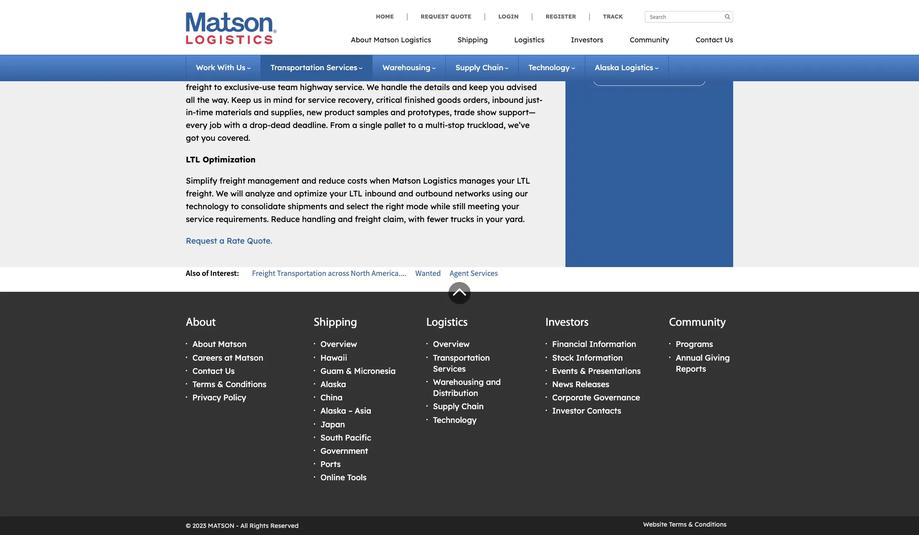 Task type: vqa. For each thing, say whether or not it's contained in the screenshot.
process,
no



Task type: locate. For each thing, give the bounding box(es) containing it.
transportation up warehousing and distribution link
[[433, 353, 490, 363]]

supply down the distribution
[[433, 402, 459, 412]]

contact down careers
[[193, 366, 223, 376]]

recovery,
[[338, 95, 374, 105]]

next-
[[448, 69, 468, 79]]

services
[[326, 63, 357, 72], [471, 268, 498, 278], [433, 364, 466, 374]]

1 overview link from the left
[[321, 339, 357, 349]]

0 horizontal spatial conditions
[[226, 379, 267, 389]]

& inside about matson careers at matson contact us terms & conditions privacy policy
[[217, 379, 223, 389]]

also
[[186, 268, 200, 278]]

0 vertical spatial terms
[[193, 379, 215, 389]]

when the heat is on, one call delivers multiple service options, from next-plane-out air freight to exclusive-use team highway service. we handle the details and keep you advised all the way. keep us in mind for service recovery, critical finished goods orders, inbound just- in-time materials and supplies, new product samples and prototypes, trade show support— every job with a drop-dead deadline. from a single pallet to a multi-stop truckload, we've got you covered.
[[186, 69, 543, 143]]

yard.
[[505, 214, 525, 224]]

technology link down the distribution
[[433, 415, 477, 425]]

2 overview from the left
[[433, 339, 470, 349]]

the up 'time'
[[197, 95, 210, 105]]

and inside "overview transportation services warehousing and distribution supply chain technology"
[[486, 377, 501, 387]]

2 vertical spatial transportation
[[433, 353, 490, 363]]

request a rate quote. link
[[186, 236, 272, 246]]

2 vertical spatial to
[[231, 201, 239, 212]]

new
[[307, 107, 322, 118]]

with down materials
[[224, 120, 240, 130]]

financial
[[552, 339, 587, 349]]

events
[[552, 366, 578, 376]]

to inside simplify freight management and reduce costs when matson logistics manages your ltl freight. we will analyze and optimize your ltl inbound and outbound networks using our technology to consolidate shipments and select the right mode while still meeting your service requirements. reduce handling and freight claim, with fewer trucks in your yard.
[[231, 201, 239, 212]]

warehousing up the distribution
[[433, 377, 484, 387]]

2 vertical spatial services
[[433, 364, 466, 374]]

an
[[268, 48, 278, 58]]

1 vertical spatial you
[[201, 133, 215, 143]]

from
[[330, 120, 350, 130]]

ltl up our
[[517, 176, 530, 186]]

0 horizontal spatial in
[[264, 95, 271, 105]]

claim,
[[383, 214, 406, 224]]

0 vertical spatial in
[[264, 95, 271, 105]]

services for agent services
[[471, 268, 498, 278]]

0 vertical spatial investors
[[571, 35, 603, 44]]

1 vertical spatial transportation
[[277, 268, 326, 278]]

transportation services link up highway
[[271, 63, 363, 72]]

0 horizontal spatial freight
[[186, 82, 212, 92]]

transportation down the option
[[271, 63, 324, 72]]

the left right
[[371, 201, 384, 212]]

2 vertical spatial alaska
[[321, 406, 346, 416]]

warehousing up handle
[[383, 63, 430, 72]]

2 horizontal spatial freight
[[355, 214, 381, 224]]

& up privacy policy link
[[217, 379, 223, 389]]

1 horizontal spatial with
[[408, 214, 425, 224]]

0 vertical spatial about
[[351, 35, 372, 44]]

1 vertical spatial contact us link
[[193, 366, 235, 376]]

& inside financial information stock information events & presentations news releases corporate governance investor contacts
[[580, 366, 586, 376]]

services up the distribution
[[433, 364, 466, 374]]

service down highway
[[308, 95, 336, 105]]

logistics inside footer
[[427, 317, 468, 329]]

we left the will
[[216, 189, 228, 199]]

0 horizontal spatial request
[[186, 236, 217, 246]]

logistics up warehousing 'link'
[[401, 35, 431, 44]]

services up service.
[[326, 63, 357, 72]]

alaska down guam
[[321, 379, 346, 389]]

2023 matson
[[192, 522, 235, 530]]

2 when from the top
[[186, 69, 208, 79]]

0 vertical spatial transportation
[[271, 63, 324, 72]]

support—
[[499, 107, 536, 118]]

1 vertical spatial service
[[308, 95, 336, 105]]

0 vertical spatial warehousing
[[383, 63, 430, 72]]

will
[[230, 189, 243, 199]]

contact us link down search search box
[[683, 33, 733, 51]]

1 vertical spatial request
[[186, 236, 217, 246]]

0 vertical spatial alaska
[[595, 63, 619, 72]]

& up news releases 'link'
[[580, 366, 586, 376]]

one
[[267, 69, 281, 79]]

shipping down quote
[[458, 35, 488, 44]]

a left rate
[[219, 236, 224, 246]]

contact down search search box
[[696, 35, 723, 44]]

is left not
[[242, 48, 248, 58]]

about for about matson careers at matson contact us terms & conditions privacy policy
[[193, 339, 216, 349]]

0 horizontal spatial inbound
[[365, 189, 396, 199]]

ltl down costs
[[349, 189, 363, 199]]

about matson logistics link
[[351, 33, 444, 51]]

footer
[[0, 282, 919, 535]]

2 vertical spatial freight
[[355, 214, 381, 224]]

transportation services link for 'work with us' link
[[271, 63, 363, 72]]

technology link for supply chain link corresponding to warehousing and distribution link
[[433, 415, 477, 425]]

technology down top menu navigation on the top
[[529, 63, 570, 72]]

information up presentations
[[590, 339, 636, 349]]

supply chain link for warehousing 'link'
[[456, 63, 509, 72]]

alaska up japan in the bottom left of the page
[[321, 406, 346, 416]]

section
[[555, 0, 744, 267]]

0 horizontal spatial technology link
[[433, 415, 477, 425]]

costs
[[347, 176, 367, 186]]

with inside simplify freight management and reduce costs when matson logistics manages your ltl freight. we will analyze and optimize your ltl inbound and outbound networks using our technology to consolidate shipments and select the right mode while still meeting your service requirements. reduce handling and freight claim, with fewer trucks in your yard.
[[408, 214, 425, 224]]

contact us link
[[683, 33, 733, 51], [193, 366, 235, 376]]

contact inside about matson careers at matson contact us terms & conditions privacy policy
[[193, 366, 223, 376]]

1 horizontal spatial technology link
[[529, 63, 575, 72]]

us inside about matson careers at matson contact us terms & conditions privacy policy
[[225, 366, 235, 376]]

alaska down the investors link
[[595, 63, 619, 72]]

request
[[421, 13, 449, 20], [186, 236, 217, 246]]

transportation for freight
[[277, 268, 326, 278]]

a
[[242, 120, 247, 130], [352, 120, 357, 130], [418, 120, 423, 130], [219, 236, 224, 246]]

1 vertical spatial supply
[[433, 402, 459, 412]]

0 horizontal spatial service
[[186, 214, 214, 224]]

when inside when the heat is on, one call delivers multiple service options, from next-plane-out air freight to exclusive-use team highway service. we handle the details and keep you advised all the way. keep us in mind for service recovery, critical finished goods orders, inbound just- in-time materials and supplies, new product samples and prototypes, trade show support— every job with a drop-dead deadline. from a single pallet to a multi-stop truckload, we've got you covered.
[[186, 69, 208, 79]]

overview for hawaii
[[321, 339, 357, 349]]

1 vertical spatial about
[[186, 317, 216, 329]]

community up alaska logistics link
[[630, 35, 669, 44]]

request for request a rate quote.
[[186, 236, 217, 246]]

options,
[[394, 69, 425, 79]]

1 vertical spatial freight
[[220, 176, 246, 186]]

0 horizontal spatial with
[[224, 120, 240, 130]]

matson right when on the top left of the page
[[392, 176, 421, 186]]

transportation left "across"
[[277, 268, 326, 278]]

analyze
[[245, 189, 275, 199]]

when up work
[[186, 48, 209, 58]]

1 vertical spatial in
[[477, 214, 483, 224]]

with inside when the heat is on, one call delivers multiple service options, from next-plane-out air freight to exclusive-use team highway service. we handle the details and keep you advised all the way. keep us in mind for service recovery, critical finished goods orders, inbound just- in-time materials and supplies, new product samples and prototypes, trade show support— every job with a drop-dead deadline. from a single pallet to a multi-stop truckload, we've got you covered.
[[224, 120, 240, 130]]

1 overview from the left
[[321, 339, 357, 349]]

show
[[477, 107, 497, 118]]

terms up privacy
[[193, 379, 215, 389]]

supply inside "overview transportation services warehousing and distribution supply chain technology"
[[433, 402, 459, 412]]

2 overview link from the left
[[433, 339, 470, 349]]

product
[[324, 107, 355, 118]]

when
[[370, 176, 390, 186]]

way.
[[212, 95, 229, 105]]

©
[[186, 522, 191, 530]]

0 horizontal spatial you
[[201, 133, 215, 143]]

0 vertical spatial you
[[490, 82, 504, 92]]

chain left air
[[483, 63, 503, 72]]

in down the meeting
[[477, 214, 483, 224]]

2 horizontal spatial us
[[725, 35, 733, 44]]

overview inside "overview transportation services warehousing and distribution supply chain technology"
[[433, 339, 470, 349]]

advised
[[507, 82, 537, 92]]

terms right website
[[669, 520, 687, 528]]

us down search image
[[725, 35, 733, 44]]

while
[[430, 201, 450, 212]]

shipping
[[458, 35, 488, 44], [314, 317, 357, 329]]

government link
[[321, 446, 368, 456]]

supply chain link down the distribution
[[433, 402, 484, 412]]

south pacific link
[[321, 433, 371, 443]]

transportation inside "overview transportation services warehousing and distribution supply chain technology"
[[433, 353, 490, 363]]

details
[[424, 82, 450, 92]]

we up critical
[[367, 82, 379, 92]]

we
[[367, 82, 379, 92], [216, 189, 228, 199]]

is left the on, on the left of the page
[[244, 69, 251, 79]]

when up "all"
[[186, 69, 208, 79]]

matson down the home
[[374, 35, 399, 44]]

0 horizontal spatial services
[[326, 63, 357, 72]]

1 horizontal spatial terms
[[669, 520, 687, 528]]

services right agent
[[471, 268, 498, 278]]

logistics down backtop image
[[427, 317, 468, 329]]

0 horizontal spatial community
[[630, 35, 669, 44]]

the
[[210, 69, 223, 79], [410, 82, 422, 92], [197, 95, 210, 105], [371, 201, 384, 212]]

you
[[490, 82, 504, 92], [201, 133, 215, 143]]

careers
[[193, 353, 222, 363]]

1 vertical spatial we
[[216, 189, 228, 199]]

service up handle
[[364, 69, 392, 79]]

supply chain link up keep
[[456, 63, 509, 72]]

inbound
[[492, 95, 524, 105], [365, 189, 396, 199]]

online tools link
[[321, 473, 367, 483]]

2 vertical spatial us
[[225, 366, 235, 376]]

freight transportation across north america....
[[252, 268, 407, 278]]

service inside simplify freight management and reduce costs when matson logistics manages your ltl freight. we will analyze and optimize your ltl inbound and outbound networks using our technology to consolidate shipments and select the right mode while still meeting your service requirements. reduce handling and freight claim, with fewer trucks in your yard.
[[186, 214, 214, 224]]

investors inside footer
[[546, 317, 589, 329]]

inbound inside simplify freight management and reduce costs when matson logistics manages your ltl freight. we will analyze and optimize your ltl inbound and outbound networks using our technology to consolidate shipments and select the right mode while still meeting your service requirements. reduce handling and freight claim, with fewer trucks in your yard.
[[365, 189, 396, 199]]

us right with
[[236, 63, 245, 72]]

1 vertical spatial terms
[[669, 520, 687, 528]]

stock information link
[[552, 353, 623, 363]]

1 horizontal spatial to
[[231, 201, 239, 212]]

0 vertical spatial shipping
[[458, 35, 488, 44]]

1 horizontal spatial shipping
[[458, 35, 488, 44]]

contact us link down careers
[[193, 366, 235, 376]]

about inside about matson logistics link
[[351, 35, 372, 44]]

0 horizontal spatial technology
[[433, 415, 477, 425]]

0 vertical spatial we
[[367, 82, 379, 92]]

information up events & presentations "link"
[[576, 353, 623, 363]]

supply chain link
[[456, 63, 509, 72], [433, 402, 484, 412]]

is inside when the heat is on, one call delivers multiple service options, from next-plane-out air freight to exclusive-use team highway service. we handle the details and keep you advised all the way. keep us in mind for service recovery, critical finished goods orders, inbound just- in-time materials and supplies, new product samples and prototypes, trade show support— every job with a drop-dead deadline. from a single pallet to a multi-stop truckload, we've got you covered.
[[244, 69, 251, 79]]

1 horizontal spatial you
[[490, 82, 504, 92]]

1 horizontal spatial we
[[367, 82, 379, 92]]

community up programs
[[669, 317, 726, 329]]

shipping up hawaii "link"
[[314, 317, 357, 329]]

about for about matson logistics
[[351, 35, 372, 44]]

0 horizontal spatial us
[[225, 366, 235, 376]]

1 horizontal spatial contact
[[696, 35, 723, 44]]

2 horizontal spatial ltl
[[517, 176, 530, 186]]

shipping inside footer
[[314, 317, 357, 329]]

annual giving reports link
[[676, 353, 730, 374]]

2 vertical spatial ltl
[[349, 189, 363, 199]]

to
[[214, 82, 222, 92], [408, 120, 416, 130], [231, 201, 239, 212]]

exclusive-
[[224, 82, 262, 92]]

manages
[[459, 176, 495, 186]]

shipping link
[[444, 33, 501, 51]]

when for when the heat is on, one call delivers multiple service options, from next-plane-out air freight to exclusive-use team highway service. we handle the details and keep you advised all the way. keep us in mind for service recovery, critical finished goods orders, inbound just- in-time materials and supplies, new product samples and prototypes, trade show support— every job with a drop-dead deadline. from a single pallet to a multi-stop truckload, we've got you covered.
[[186, 69, 208, 79]]

request for request quote
[[421, 13, 449, 20]]

investors inside top menu navigation
[[571, 35, 603, 44]]

1 horizontal spatial community
[[669, 317, 726, 329]]

request up of
[[186, 236, 217, 246]]

when
[[186, 48, 209, 58], [186, 69, 208, 79]]

services for transportation services
[[326, 63, 357, 72]]

1 vertical spatial ltl
[[517, 176, 530, 186]]

0 vertical spatial contact
[[696, 35, 723, 44]]

us inside top menu navigation
[[725, 35, 733, 44]]

0 horizontal spatial transportation services link
[[271, 63, 363, 72]]

mind
[[273, 95, 293, 105]]

materials
[[215, 107, 252, 118]]

chain down warehousing and distribution link
[[462, 402, 484, 412]]

0 horizontal spatial we
[[216, 189, 228, 199]]

about inside about matson careers at matson contact us terms & conditions privacy policy
[[193, 339, 216, 349]]

technology down the distribution
[[433, 415, 477, 425]]

1 horizontal spatial us
[[236, 63, 245, 72]]

backtop image
[[449, 282, 471, 304]]

about up careers
[[193, 339, 216, 349]]

0 vertical spatial transportation services link
[[271, 63, 363, 72]]

us up terms & conditions link
[[225, 366, 235, 376]]

1 horizontal spatial technology
[[529, 63, 570, 72]]

hawaii link
[[321, 353, 347, 363]]

north
[[351, 268, 370, 278]]

ltl down got
[[186, 154, 200, 165]]

work
[[196, 63, 215, 72]]

call
[[283, 69, 296, 79]]

your up yard.
[[502, 201, 519, 212]]

in right the us
[[264, 95, 271, 105]]

about up multiple at the top
[[351, 35, 372, 44]]

information
[[590, 339, 636, 349], [576, 353, 623, 363]]

got
[[186, 133, 199, 143]]

2 vertical spatial about
[[193, 339, 216, 349]]

1 vertical spatial with
[[408, 214, 425, 224]]

to right pallet
[[408, 120, 416, 130]]

technology
[[186, 201, 229, 212]]

1 vertical spatial chain
[[462, 402, 484, 412]]

inbound down when on the top left of the page
[[365, 189, 396, 199]]

2 horizontal spatial service
[[364, 69, 392, 79]]

alaska logistics link
[[595, 63, 659, 72]]

in
[[264, 95, 271, 105], [477, 214, 483, 224]]

work with us
[[196, 63, 245, 72]]

1 vertical spatial community
[[669, 317, 726, 329]]

handle
[[381, 82, 407, 92]]

technology inside "overview transportation services warehousing and distribution supply chain technology"
[[433, 415, 477, 425]]

0 vertical spatial with
[[224, 120, 240, 130]]

0 horizontal spatial overview
[[321, 339, 357, 349]]

1 horizontal spatial service
[[308, 95, 336, 105]]

None search field
[[645, 11, 733, 23]]

rate
[[227, 236, 245, 246]]

keep
[[231, 95, 251, 105]]

technology link down top menu navigation on the top
[[529, 63, 575, 72]]

overview link for shipping
[[321, 339, 357, 349]]

transportation services link inside footer
[[433, 353, 490, 374]]

logistics up 'outbound'
[[423, 176, 457, 186]]

you down job
[[201, 133, 215, 143]]

matson up 'at'
[[218, 339, 247, 349]]

1 horizontal spatial inbound
[[492, 95, 524, 105]]

freight up the will
[[220, 176, 246, 186]]

1 horizontal spatial contact us link
[[683, 33, 733, 51]]

0 horizontal spatial to
[[214, 82, 222, 92]]

covered.
[[218, 133, 250, 143]]

service down technology
[[186, 214, 214, 224]]

guam & micronesia link
[[321, 366, 396, 376]]

1 horizontal spatial transportation services link
[[433, 353, 490, 374]]

freight up "all"
[[186, 82, 212, 92]]

investors up the financial
[[546, 317, 589, 329]]

annual
[[676, 353, 703, 363]]

stop
[[448, 120, 465, 130]]

inbound up support—
[[492, 95, 524, 105]]

1 vertical spatial technology link
[[433, 415, 477, 425]]

Search search field
[[645, 11, 733, 23]]

management
[[248, 176, 299, 186]]

ltl
[[186, 154, 200, 165], [517, 176, 530, 186], [349, 189, 363, 199]]

request left quote
[[421, 13, 449, 20]]

& right guam
[[346, 366, 352, 376]]

technology link for supply chain link associated with warehousing 'link'
[[529, 63, 575, 72]]

0 horizontal spatial overview link
[[321, 339, 357, 349]]

matson logistics image
[[186, 12, 277, 44]]

time
[[196, 107, 213, 118]]

1 horizontal spatial warehousing
[[433, 377, 484, 387]]

0 vertical spatial contact us link
[[683, 33, 733, 51]]

with down mode
[[408, 214, 425, 224]]

1 vertical spatial inbound
[[365, 189, 396, 199]]

programs link
[[676, 339, 713, 349]]

1 horizontal spatial conditions
[[695, 520, 727, 528]]

about up about matson link
[[186, 317, 216, 329]]

1 horizontal spatial in
[[477, 214, 483, 224]]

1 horizontal spatial overview link
[[433, 339, 470, 349]]

2 vertical spatial service
[[186, 214, 214, 224]]

you down out
[[490, 82, 504, 92]]

0 vertical spatial community
[[630, 35, 669, 44]]

to down the will
[[231, 201, 239, 212]]

1 when from the top
[[186, 48, 209, 58]]

investors down track link
[[571, 35, 603, 44]]

supply
[[456, 63, 480, 72], [433, 402, 459, 412]]

supply up keep
[[456, 63, 480, 72]]

0 horizontal spatial ltl
[[186, 154, 200, 165]]

releases
[[576, 379, 609, 389]]

to up the way.
[[214, 82, 222, 92]]

0 horizontal spatial shipping
[[314, 317, 357, 329]]

transportation services link up warehousing and distribution link
[[433, 353, 490, 374]]

technology
[[529, 63, 570, 72], [433, 415, 477, 425]]

handling
[[302, 214, 336, 224]]

0 vertical spatial when
[[186, 48, 209, 58]]

overview inside overview hawaii guam & micronesia alaska china alaska – asia japan south pacific government ports online tools
[[321, 339, 357, 349]]

0 vertical spatial request
[[421, 13, 449, 20]]

1 horizontal spatial overview
[[433, 339, 470, 349]]

chain inside "overview transportation services warehousing and distribution supply chain technology"
[[462, 402, 484, 412]]

freight down select
[[355, 214, 381, 224]]

on,
[[253, 69, 264, 79]]

1 vertical spatial services
[[471, 268, 498, 278]]

1 horizontal spatial request
[[421, 13, 449, 20]]



Task type: describe. For each thing, give the bounding box(es) containing it.
tools
[[347, 473, 367, 483]]

1 horizontal spatial ltl
[[349, 189, 363, 199]]

goods
[[437, 95, 461, 105]]

terms & conditions link
[[193, 379, 267, 389]]

the left heat
[[210, 69, 223, 79]]

for
[[295, 95, 306, 105]]

service for delivers
[[308, 95, 336, 105]]

request a rate quote.
[[186, 236, 272, 246]]

investors link
[[558, 33, 617, 51]]

investor
[[552, 406, 585, 416]]

matson right 'at'
[[235, 353, 263, 363]]

the up finished
[[410, 82, 422, 92]]

ports
[[321, 459, 341, 469]]

your down reduce
[[330, 189, 347, 199]]

hawaii
[[321, 353, 347, 363]]

0 horizontal spatial contact us link
[[193, 366, 235, 376]]

just-
[[526, 95, 543, 105]]

policy
[[223, 393, 246, 403]]

we inside when the heat is on, one call delivers multiple service options, from next-plane-out air freight to exclusive-use team highway service. we handle the details and keep you advised all the way. keep us in mind for service recovery, critical finished goods orders, inbound just- in-time materials and supplies, new product samples and prototypes, trade show support— every job with a drop-dead deadline. from a single pallet to a multi-stop truckload, we've got you covered.
[[367, 82, 379, 92]]

0 vertical spatial chain
[[483, 63, 503, 72]]

events & presentations link
[[552, 366, 641, 376]]

track link
[[589, 13, 623, 20]]

stock
[[552, 353, 574, 363]]

0 vertical spatial supply
[[456, 63, 480, 72]]

all
[[240, 522, 248, 530]]

alaska logistics
[[595, 63, 653, 72]]

out
[[492, 69, 505, 79]]

a left drop-
[[242, 120, 247, 130]]

conditions inside about matson careers at matson contact us terms & conditions privacy policy
[[226, 379, 267, 389]]

matson inside top menu navigation
[[374, 35, 399, 44]]

optimization
[[203, 154, 256, 165]]

reduce
[[271, 214, 300, 224]]

freight
[[252, 268, 275, 278]]

requirements.
[[216, 214, 269, 224]]

contact inside top menu navigation
[[696, 35, 723, 44]]

logistics down login at the top
[[514, 35, 545, 44]]

failure
[[211, 48, 239, 58]]

agent service image
[[590, 12, 709, 88]]

shipments
[[288, 201, 327, 212]]

terms inside about matson careers at matson contact us terms & conditions privacy policy
[[193, 379, 215, 389]]

plane-
[[468, 69, 492, 79]]

your down the meeting
[[486, 214, 503, 224]]

japan link
[[321, 419, 345, 429]]

government
[[321, 446, 368, 456]]

when failure is not an option
[[186, 48, 308, 58]]

& inside overview hawaii guam & micronesia alaska china alaska – asia japan south pacific government ports online tools
[[346, 366, 352, 376]]

air
[[507, 69, 517, 79]]

quote
[[451, 13, 472, 20]]

orders,
[[463, 95, 490, 105]]

deadline.
[[293, 120, 328, 130]]

1 vertical spatial alaska
[[321, 379, 346, 389]]

china
[[321, 393, 343, 403]]

inbound inside when the heat is on, one call delivers multiple service options, from next-plane-out air freight to exclusive-use team highway service. we handle the details and keep you advised all the way. keep us in mind for service recovery, critical finished goods orders, inbound just- in-time materials and supplies, new product samples and prototypes, trade show support— every job with a drop-dead deadline. from a single pallet to a multi-stop truckload, we've got you covered.
[[492, 95, 524, 105]]

reports
[[676, 364, 706, 374]]

register link
[[532, 13, 589, 20]]

login
[[498, 13, 519, 20]]

logistics link
[[501, 33, 558, 51]]

0 horizontal spatial warehousing
[[383, 63, 430, 72]]

0 vertical spatial is
[[242, 48, 248, 58]]

networks
[[455, 189, 490, 199]]

work with us link
[[196, 63, 251, 72]]

home
[[376, 13, 394, 20]]

top menu navigation
[[351, 33, 733, 51]]

keep
[[469, 82, 488, 92]]

alaska – asia link
[[321, 406, 371, 416]]

& right website
[[689, 520, 693, 528]]

wanted link
[[416, 268, 441, 278]]

register
[[546, 13, 576, 20]]

in inside when the heat is on, one call delivers multiple service options, from next-plane-out air freight to exclusive-use team highway service. we handle the details and keep you advised all the way. keep us in mind for service recovery, critical finished goods orders, inbound just- in-time materials and supplies, new product samples and prototypes, trade show support— every job with a drop-dead deadline. from a single pallet to a multi-stop truckload, we've got you covered.
[[264, 95, 271, 105]]

service for matson
[[186, 214, 214, 224]]

agent services
[[450, 268, 498, 278]]

ports link
[[321, 459, 341, 469]]

a down the prototypes,
[[418, 120, 423, 130]]

matson inside simplify freight management and reduce costs when matson logistics manages your ltl freight. we will analyze and optimize your ltl inbound and outbound networks using our technology to consolidate shipments and select the right mode while still meeting your service requirements. reduce handling and freight claim, with fewer trucks in your yard.
[[392, 176, 421, 186]]

warehousing and distribution link
[[433, 377, 501, 398]]

1 vertical spatial to
[[408, 120, 416, 130]]

track
[[603, 13, 623, 20]]

logistics down the "community" link
[[621, 63, 653, 72]]

website terms & conditions
[[643, 520, 727, 528]]

overview for transportation
[[433, 339, 470, 349]]

careers at matson link
[[193, 353, 263, 363]]

the inside simplify freight management and reduce costs when matson logistics manages your ltl freight. we will analyze and optimize your ltl inbound and outbound networks using our technology to consolidate shipments and select the right mode while still meeting your service requirements. reduce handling and freight claim, with fewer trucks in your yard.
[[371, 201, 384, 212]]

investor contacts link
[[552, 406, 621, 416]]

heat
[[225, 69, 242, 79]]

service.
[[335, 82, 364, 92]]

0 vertical spatial ltl
[[186, 154, 200, 165]]

logistics inside simplify freight management and reduce costs when matson logistics manages your ltl freight. we will analyze and optimize your ltl inbound and outbound networks using our technology to consolidate shipments and select the right mode while still meeting your service requirements. reduce handling and freight claim, with fewer trucks in your yard.
[[423, 176, 457, 186]]

at
[[225, 353, 233, 363]]

multiple
[[331, 69, 362, 79]]

community inside top menu navigation
[[630, 35, 669, 44]]

reserved
[[270, 522, 299, 530]]

your up using
[[497, 176, 515, 186]]

of
[[202, 268, 209, 278]]

1 vertical spatial conditions
[[695, 520, 727, 528]]

corporate governance link
[[552, 393, 640, 403]]

america....
[[372, 268, 407, 278]]

contacts
[[587, 406, 621, 416]]

when for when failure is not an option
[[186, 48, 209, 58]]

micronesia
[[354, 366, 396, 376]]

warehousing inside "overview transportation services warehousing and distribution supply chain technology"
[[433, 377, 484, 387]]

china link
[[321, 393, 343, 403]]

services inside "overview transportation services warehousing and distribution supply chain technology"
[[433, 364, 466, 374]]

interest:
[[210, 268, 239, 278]]

1 vertical spatial information
[[576, 353, 623, 363]]

supply chain link for warehousing and distribution link
[[433, 402, 484, 412]]

every
[[186, 120, 207, 130]]

freight transportation across north america.... link
[[252, 268, 407, 278]]

dead
[[271, 120, 291, 130]]

about for about
[[186, 317, 216, 329]]

option
[[281, 48, 308, 58]]

a right from in the left of the page
[[352, 120, 357, 130]]

overview link for logistics
[[433, 339, 470, 349]]

© 2023 matson ‐ all rights reserved
[[186, 522, 299, 530]]

‐
[[236, 522, 239, 530]]

1 vertical spatial us
[[236, 63, 245, 72]]

1 horizontal spatial freight
[[220, 176, 246, 186]]

freight inside when the heat is on, one call delivers multiple service options, from next-plane-out air freight to exclusive-use team highway service. we handle the details and keep you advised all the way. keep us in mind for service recovery, critical finished goods orders, inbound just- in-time materials and supplies, new product samples and prototypes, trade show support— every job with a drop-dead deadline. from a single pallet to a multi-stop truckload, we've got you covered.
[[186, 82, 212, 92]]

search image
[[725, 14, 730, 19]]

transportation for overview
[[433, 353, 490, 363]]

japan
[[321, 419, 345, 429]]

0 vertical spatial information
[[590, 339, 636, 349]]

supply chain
[[456, 63, 503, 72]]

0 vertical spatial service
[[364, 69, 392, 79]]

distribution
[[433, 388, 478, 398]]

freight.
[[186, 189, 214, 199]]

footer containing about
[[0, 282, 919, 535]]

we've
[[508, 120, 530, 130]]

transportation services link for overview link for logistics
[[433, 353, 490, 374]]

using
[[492, 189, 513, 199]]

single
[[360, 120, 382, 130]]

shipping inside top menu navigation
[[458, 35, 488, 44]]

we inside simplify freight management and reduce costs when matson logistics manages your ltl freight. we will analyze and optimize your ltl inbound and outbound networks using our technology to consolidate shipments and select the right mode while still meeting your service requirements. reduce handling and freight claim, with fewer trucks in your yard.
[[216, 189, 228, 199]]

quote.
[[247, 236, 272, 246]]

online
[[321, 473, 345, 483]]

in inside simplify freight management and reduce costs when matson logistics manages your ltl freight. we will analyze and optimize your ltl inbound and outbound networks using our technology to consolidate shipments and select the right mode while still meeting your service requirements. reduce handling and freight claim, with fewer trucks in your yard.
[[477, 214, 483, 224]]

delivers
[[299, 69, 329, 79]]

contact us
[[696, 35, 733, 44]]

community inside footer
[[669, 317, 726, 329]]



